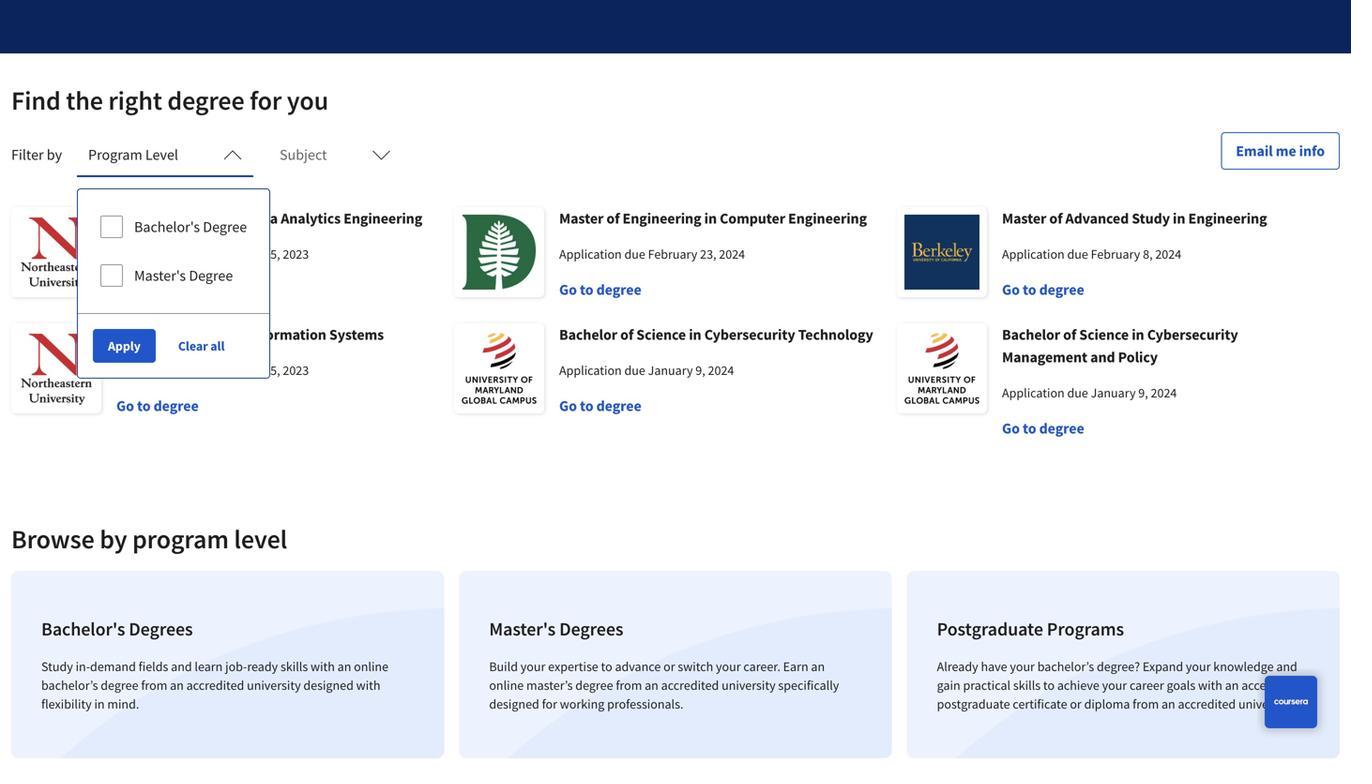Task type: vqa. For each thing, say whether or not it's contained in the screenshot.
third Go to certificate from the bottom of the page
no



Task type: locate. For each thing, give the bounding box(es) containing it.
0 horizontal spatial by
[[47, 145, 62, 164]]

1 vertical spatial bachelor's
[[41, 678, 98, 694]]

in left mind.
[[94, 696, 105, 713]]

to for bachelor of science in cybersecurity technology
[[580, 397, 594, 416]]

in left data
[[232, 209, 245, 228]]

0 vertical spatial 9,
[[696, 362, 705, 379]]

cybersecurity left technology
[[704, 326, 795, 344]]

0 vertical spatial designed
[[304, 678, 354, 694]]

list
[[4, 564, 1348, 763]]

accredited inside study in-demand fields and learn job-ready skills with an online bachelor's degree from an accredited university designed with flexibility in mind.
[[186, 678, 244, 694]]

program level
[[88, 145, 178, 164]]

and up accelerated
[[1277, 659, 1298, 676]]

go to degree for master of science in data analytics engineering
[[116, 281, 199, 299]]

0 vertical spatial master's
[[134, 267, 186, 285]]

master of science in information systems
[[116, 326, 384, 344]]

online
[[354, 659, 389, 676], [489, 678, 524, 694]]

application due january 9, 2024 for bachelor of science in cybersecurity technology
[[559, 362, 734, 379]]

in for master of science in information systems
[[232, 326, 245, 344]]

bachelor's
[[134, 218, 200, 236], [41, 618, 125, 641]]

2 cybersecurity from the left
[[1147, 326, 1238, 344]]

master
[[116, 209, 161, 228], [559, 209, 604, 228], [1002, 209, 1047, 228], [116, 326, 161, 344]]

due down management
[[1067, 385, 1088, 402]]

degree for master of science in data analytics engineering
[[154, 281, 199, 299]]

2 application due december 15, 2023 from the top
[[116, 362, 309, 379]]

designed inside build your expertise to advance or switch your career. earn an online master's degree from an accredited university specifically designed for working professionals.
[[489, 696, 539, 713]]

goals
[[1167, 678, 1196, 694]]

application for bachelor of science in cybersecurity management and policy
[[1002, 385, 1065, 402]]

master's degree
[[134, 267, 233, 285]]

1 vertical spatial application due january 9, 2024
[[1002, 385, 1177, 402]]

of
[[164, 209, 177, 228], [607, 209, 620, 228], [1050, 209, 1063, 228], [164, 326, 177, 344], [620, 326, 634, 344], [1063, 326, 1077, 344]]

due
[[182, 246, 203, 263], [625, 246, 646, 263], [1067, 246, 1088, 263], [182, 362, 203, 379], [625, 362, 646, 379], [1067, 385, 1088, 402]]

1 horizontal spatial designed
[[489, 696, 539, 713]]

1 horizontal spatial online
[[489, 678, 524, 694]]

accredited down 'learn'
[[186, 678, 244, 694]]

me
[[1276, 142, 1297, 160]]

cybersecurity inside "bachelor of science in cybersecurity management and policy"
[[1147, 326, 1238, 344]]

to for master of science in information systems
[[137, 397, 151, 416]]

clear all
[[178, 338, 225, 355]]

9, for management
[[1139, 385, 1148, 402]]

0 horizontal spatial online
[[354, 659, 389, 676]]

online inside build your expertise to advance or switch your career. earn an online master's degree from an accredited university specifically designed for working professionals.
[[489, 678, 524, 694]]

2 horizontal spatial from
[[1133, 696, 1159, 713]]

1 vertical spatial or
[[1070, 696, 1082, 713]]

application due january 9, 2024 down bachelor of science in cybersecurity technology
[[559, 362, 734, 379]]

in up 23,
[[704, 209, 717, 228]]

1 vertical spatial bachelor's
[[41, 618, 125, 641]]

0 horizontal spatial from
[[141, 678, 167, 694]]

0 vertical spatial 15,
[[264, 246, 280, 263]]

cybersecurity for technology
[[704, 326, 795, 344]]

december for data
[[205, 246, 261, 263]]

9, for technology
[[696, 362, 705, 379]]

1 vertical spatial northeastern university image
[[11, 324, 101, 414]]

by
[[47, 145, 62, 164], [100, 523, 127, 556]]

1 horizontal spatial bachelor's
[[1038, 659, 1094, 676]]

of left advanced
[[1050, 209, 1063, 228]]

bachelor's for bachelor's degrees
[[41, 618, 125, 641]]

1 vertical spatial study
[[41, 659, 73, 676]]

and left 'learn'
[[171, 659, 192, 676]]

due left 23,
[[625, 246, 646, 263]]

from down career
[[1133, 696, 1159, 713]]

degree for bachelor's degree
[[203, 218, 247, 236]]

in right all at the top
[[232, 326, 245, 344]]

1 horizontal spatial and
[[1091, 348, 1115, 367]]

1 vertical spatial designed
[[489, 696, 539, 713]]

bachelor's up 'flexibility'
[[41, 678, 98, 694]]

0 vertical spatial december
[[205, 246, 261, 263]]

0 vertical spatial bachelor's
[[134, 218, 200, 236]]

degree inside build your expertise to advance or switch your career. earn an online master's degree from an accredited university specifically designed for working professionals.
[[576, 678, 613, 694]]

degree
[[203, 218, 247, 236], [189, 267, 233, 285]]

science inside "bachelor of science in cybersecurity management and policy"
[[1080, 326, 1129, 344]]

1 horizontal spatial 9,
[[1139, 385, 1148, 402]]

northeastern university image
[[11, 207, 101, 297], [11, 324, 101, 414]]

degree?
[[1097, 659, 1140, 676]]

from inside study in-demand fields and learn job-ready skills with an online bachelor's degree from an accredited university designed with flexibility in mind.
[[141, 678, 167, 694]]

bachelor's for bachelor's degree
[[134, 218, 200, 236]]

1 horizontal spatial accredited
[[661, 678, 719, 694]]

master left advanced
[[1002, 209, 1047, 228]]

0 horizontal spatial university of maryland global campus image
[[454, 324, 544, 414]]

from inside build your expertise to advance or switch your career. earn an online master's degree from an accredited university specifically designed for working professionals.
[[616, 678, 642, 694]]

apply
[[108, 338, 141, 355]]

degree left data
[[203, 218, 247, 236]]

cybersecurity
[[704, 326, 795, 344], [1147, 326, 1238, 344]]

9, down bachelor of science in cybersecurity technology
[[696, 362, 705, 379]]

0 vertical spatial january
[[648, 362, 693, 379]]

application
[[116, 246, 179, 263], [559, 246, 622, 263], [1002, 246, 1065, 263], [116, 362, 179, 379], [559, 362, 622, 379], [1002, 385, 1065, 402]]

1 2023 from the top
[[283, 246, 309, 263]]

specifically
[[778, 678, 839, 694]]

application for master of engineering in computer engineering
[[559, 246, 622, 263]]

2024 right 8,
[[1156, 246, 1182, 263]]

bachelor's up 'achieve'
[[1038, 659, 1094, 676]]

study left in- at the left of the page
[[41, 659, 73, 676]]

1 vertical spatial degree
[[189, 267, 233, 285]]

by right browse
[[100, 523, 127, 556]]

2023 down the analytics
[[283, 246, 309, 263]]

0 horizontal spatial bachelor's
[[41, 618, 125, 641]]

1 application due december 15, 2023 from the top
[[116, 246, 309, 263]]

2024 down bachelor of science in cybersecurity technology
[[708, 362, 734, 379]]

degree inside study in-demand fields and learn job-ready skills with an online bachelor's degree from an accredited university designed with flexibility in mind.
[[101, 678, 138, 694]]

2 horizontal spatial and
[[1277, 659, 1298, 676]]

0 horizontal spatial with
[[311, 659, 335, 676]]

1 vertical spatial for
[[542, 696, 557, 713]]

2023 down information
[[283, 362, 309, 379]]

skills right "ready"
[[281, 659, 308, 676]]

and
[[1091, 348, 1115, 367], [171, 659, 192, 676], [1277, 659, 1298, 676]]

2024 for master of advanced study in engineering
[[1156, 246, 1182, 263]]

february for engineering
[[648, 246, 698, 263]]

email me info
[[1236, 142, 1325, 160]]

of for master of advanced study in engineering
[[1050, 209, 1063, 228]]

bachelor of science in cybersecurity technology
[[559, 326, 873, 344]]

0 vertical spatial application due december 15, 2023
[[116, 246, 309, 263]]

university of maryland global campus image for bachelor of science in cybersecurity technology
[[454, 324, 544, 414]]

0 vertical spatial for
[[250, 84, 282, 117]]

degrees
[[129, 618, 193, 641], [559, 618, 624, 641]]

2 bachelor from the left
[[1002, 326, 1061, 344]]

1 february from the left
[[648, 246, 698, 263]]

0 vertical spatial application due january 9, 2024
[[559, 362, 734, 379]]

2 2023 from the top
[[283, 362, 309, 379]]

go for master of science in information systems
[[116, 397, 134, 416]]

1 horizontal spatial skills
[[1013, 678, 1041, 694]]

all
[[210, 338, 225, 355]]

master of advanced study in engineering
[[1002, 209, 1267, 228]]

2 february from the left
[[1091, 246, 1141, 263]]

application due december 15, 2023 down all at the top
[[116, 362, 309, 379]]

university of california, berkeley image
[[897, 207, 987, 297]]

2 december from the top
[[205, 362, 261, 379]]

0 vertical spatial 2023
[[283, 246, 309, 263]]

online for bachelor's degrees
[[354, 659, 389, 676]]

2 university of maryland global campus image from the left
[[897, 324, 987, 414]]

degrees up expertise on the bottom of page
[[559, 618, 624, 641]]

accredited down goals
[[1178, 696, 1236, 713]]

1 horizontal spatial cybersecurity
[[1147, 326, 1238, 344]]

email me info button
[[1221, 132, 1340, 170]]

1 vertical spatial december
[[205, 362, 261, 379]]

info
[[1299, 142, 1325, 160]]

of left clear
[[164, 326, 177, 344]]

accredited for bachelor's degrees
[[186, 678, 244, 694]]

1 december from the top
[[205, 246, 261, 263]]

due down bachelor of science in cybersecurity technology
[[625, 362, 646, 379]]

accredited
[[186, 678, 244, 694], [661, 678, 719, 694], [1178, 696, 1236, 713]]

for left you
[[250, 84, 282, 117]]

application due january 9, 2024 down "bachelor of science in cybersecurity management and policy" on the right of the page
[[1002, 385, 1177, 402]]

online for master's degrees
[[489, 678, 524, 694]]

apply button
[[93, 329, 156, 363]]

0 horizontal spatial or
[[664, 659, 675, 676]]

technology
[[798, 326, 873, 344]]

1 vertical spatial 9,
[[1139, 385, 1148, 402]]

due up master's degree
[[182, 246, 203, 263]]

february left 23,
[[648, 246, 698, 263]]

study up 8,
[[1132, 209, 1170, 228]]

1 vertical spatial by
[[100, 523, 127, 556]]

1 horizontal spatial february
[[1091, 246, 1141, 263]]

accredited for master's degrees
[[661, 678, 719, 694]]

0 horizontal spatial application due january 9, 2024
[[559, 362, 734, 379]]

science for bachelor of science in cybersecurity technology
[[637, 326, 686, 344]]

degree
[[167, 84, 245, 117], [154, 281, 199, 299], [596, 281, 642, 299], [1039, 281, 1085, 299], [154, 397, 199, 416], [596, 397, 642, 416], [1039, 419, 1085, 438], [101, 678, 138, 694], [576, 678, 613, 694]]

bachelor of science in cybersecurity management and policy
[[1002, 326, 1238, 367]]

0 horizontal spatial february
[[648, 246, 698, 263]]

from down advance
[[616, 678, 642, 694]]

2 horizontal spatial with
[[1198, 678, 1223, 694]]

2024 down policy
[[1151, 385, 1177, 402]]

february
[[648, 246, 698, 263], [1091, 246, 1141, 263]]

designed
[[304, 678, 354, 694], [489, 696, 539, 713]]

1 horizontal spatial bachelor
[[1002, 326, 1061, 344]]

skills
[[281, 659, 308, 676], [1013, 678, 1041, 694]]

degrees for bachelor's degrees
[[129, 618, 193, 641]]

by for filter
[[47, 145, 62, 164]]

your right have
[[1010, 659, 1035, 676]]

for down master's
[[542, 696, 557, 713]]

master for master of advanced study in engineering
[[1002, 209, 1047, 228]]

or down 'achieve'
[[1070, 696, 1082, 713]]

from inside 'already have your bachelor's degree? expand your knowledge and gain practical skills to achieve your career goals with an accelerated postgraduate certificate or diploma from an accredited university.'
[[1133, 696, 1159, 713]]

study in-demand fields and learn job-ready skills with an online bachelor's degree from an accredited university designed with flexibility in mind.
[[41, 659, 389, 713]]

1 vertical spatial january
[[1091, 385, 1136, 402]]

and left policy
[[1091, 348, 1115, 367]]

bachelor's degree
[[134, 218, 247, 236]]

and inside 'already have your bachelor's degree? expand your knowledge and gain practical skills to achieve your career goals with an accelerated postgraduate certificate or diploma from an accredited university.'
[[1277, 659, 1298, 676]]

0 horizontal spatial designed
[[304, 678, 354, 694]]

1 horizontal spatial master's
[[489, 618, 556, 641]]

1 15, from the top
[[264, 246, 280, 263]]

bachelor's inside 'already have your bachelor's degree? expand your knowledge and gain practical skills to achieve your career goals with an accelerated postgraduate certificate or diploma from an accredited university.'
[[1038, 659, 1094, 676]]

1 vertical spatial application due december 15, 2023
[[116, 362, 309, 379]]

due for bachelor of science in cybersecurity technology
[[625, 362, 646, 379]]

1 university from the left
[[247, 678, 301, 694]]

application due december 15, 2023 for information
[[116, 362, 309, 379]]

university for master's degrees
[[722, 678, 776, 694]]

university of maryland global campus image
[[454, 324, 544, 414], [897, 324, 987, 414]]

1 horizontal spatial bachelor's
[[134, 218, 200, 236]]

university
[[247, 678, 301, 694], [722, 678, 776, 694]]

0 horizontal spatial university
[[247, 678, 301, 694]]

list containing bachelor's degrees
[[4, 564, 1348, 763]]

0 vertical spatial degree
[[203, 218, 247, 236]]

career
[[1130, 678, 1164, 694]]

9, down policy
[[1139, 385, 1148, 402]]

master for master of science in data analytics engineering
[[116, 209, 161, 228]]

go for bachelor of science in cybersecurity technology
[[559, 397, 577, 416]]

0 horizontal spatial accredited
[[186, 678, 244, 694]]

engineering right computer
[[788, 209, 867, 228]]

1 cybersecurity from the left
[[704, 326, 795, 344]]

2 15, from the top
[[264, 362, 280, 379]]

8,
[[1143, 246, 1153, 263]]

0 horizontal spatial and
[[171, 659, 192, 676]]

master left clear
[[116, 326, 161, 344]]

1 bachelor from the left
[[559, 326, 618, 344]]

to inside 'already have your bachelor's degree? expand your knowledge and gain practical skills to achieve your career goals with an accelerated postgraduate certificate or diploma from an accredited university.'
[[1044, 678, 1055, 694]]

science
[[180, 209, 229, 228], [180, 326, 229, 344], [637, 326, 686, 344], [1080, 326, 1129, 344]]

2 northeastern university image from the top
[[11, 324, 101, 414]]

science for master of science in data analytics engineering
[[180, 209, 229, 228]]

1 horizontal spatial january
[[1091, 385, 1136, 402]]

bachelor's inside options list list box
[[134, 218, 200, 236]]

1 horizontal spatial for
[[542, 696, 557, 713]]

from
[[141, 678, 167, 694], [616, 678, 642, 694], [1133, 696, 1159, 713]]

master's for master's degree
[[134, 267, 186, 285]]

0 vertical spatial skills
[[281, 659, 308, 676]]

january
[[648, 362, 693, 379], [1091, 385, 1136, 402]]

1 horizontal spatial university of maryland global campus image
[[897, 324, 987, 414]]

1 horizontal spatial by
[[100, 523, 127, 556]]

cybersecurity up policy
[[1147, 326, 1238, 344]]

december
[[205, 246, 261, 263], [205, 362, 261, 379]]

0 horizontal spatial degrees
[[129, 618, 193, 641]]

in for bachelor of science in cybersecurity management and policy
[[1132, 326, 1145, 344]]

january down bachelor of science in cybersecurity technology
[[648, 362, 693, 379]]

15, for information
[[264, 362, 280, 379]]

from for bachelor's degrees
[[141, 678, 167, 694]]

0 vertical spatial online
[[354, 659, 389, 676]]

1 vertical spatial 15,
[[264, 362, 280, 379]]

degree down bachelor's degree
[[189, 267, 233, 285]]

or left "switch"
[[664, 659, 675, 676]]

master's up the build at the bottom of the page
[[489, 618, 556, 641]]

policy
[[1118, 348, 1158, 367]]

bachelor's up in- at the left of the page
[[41, 618, 125, 641]]

2024 for bachelor of science in cybersecurity technology
[[708, 362, 734, 379]]

master's inside options list list box
[[134, 267, 186, 285]]

bachelor for bachelor of science in cybersecurity technology
[[559, 326, 618, 344]]

in down 23,
[[689, 326, 702, 344]]

0 horizontal spatial 9,
[[696, 362, 705, 379]]

of down application due february 23, 2024
[[620, 326, 634, 344]]

0 horizontal spatial bachelor
[[559, 326, 618, 344]]

1 vertical spatial master's
[[489, 618, 556, 641]]

december down all at the top
[[205, 362, 261, 379]]

january for technology
[[648, 362, 693, 379]]

computer
[[720, 209, 785, 228]]

engineering right the analytics
[[344, 209, 422, 228]]

accredited inside build your expertise to advance or switch your career. earn an online master's degree from an accredited university specifically designed for working professionals.
[[661, 678, 719, 694]]

february left 8,
[[1091, 246, 1141, 263]]

your
[[521, 659, 546, 676], [716, 659, 741, 676], [1010, 659, 1035, 676], [1186, 659, 1211, 676], [1102, 678, 1127, 694]]

of up master's degree
[[164, 209, 177, 228]]

application due january 9, 2024 for bachelor of science in cybersecurity management and policy
[[1002, 385, 1177, 402]]

1 horizontal spatial university
[[722, 678, 776, 694]]

master's down bachelor's degree
[[134, 267, 186, 285]]

1 horizontal spatial degrees
[[559, 618, 624, 641]]

1 horizontal spatial or
[[1070, 696, 1082, 713]]

advanced
[[1066, 209, 1129, 228]]

due for master of science in data analytics engineering
[[182, 246, 203, 263]]

go to degree for master of engineering in computer engineering
[[559, 281, 642, 299]]

1 vertical spatial skills
[[1013, 678, 1041, 694]]

for
[[250, 84, 282, 117], [542, 696, 557, 713]]

application due december 15, 2023
[[116, 246, 309, 263], [116, 362, 309, 379]]

your up goals
[[1186, 659, 1211, 676]]

0 horizontal spatial cybersecurity
[[704, 326, 795, 344]]

january down policy
[[1091, 385, 1136, 402]]

career.
[[744, 659, 781, 676]]

expertise
[[548, 659, 599, 676]]

2024 right 23,
[[719, 246, 745, 263]]

1 vertical spatial online
[[489, 678, 524, 694]]

2 degrees from the left
[[559, 618, 624, 641]]

0 vertical spatial or
[[664, 659, 675, 676]]

online inside study in-demand fields and learn job-ready skills with an online bachelor's degree from an accredited university designed with flexibility in mind.
[[354, 659, 389, 676]]

0 vertical spatial study
[[1132, 209, 1170, 228]]

0 vertical spatial bachelor's
[[1038, 659, 1094, 676]]

already have your bachelor's degree? expand your knowledge and gain practical skills to achieve your career goals with an accelerated postgraduate certificate or diploma from an accredited university.
[[937, 659, 1305, 713]]

9,
[[696, 362, 705, 379], [1139, 385, 1148, 402]]

application for master of science in data analytics engineering
[[116, 246, 179, 263]]

15, down master of science in data analytics engineering
[[264, 246, 280, 263]]

your down degree?
[[1102, 678, 1127, 694]]

december for information
[[205, 362, 261, 379]]

accredited down "switch"
[[661, 678, 719, 694]]

1 horizontal spatial from
[[616, 678, 642, 694]]

of for bachelor of science in cybersecurity management and policy
[[1063, 326, 1077, 344]]

of inside "bachelor of science in cybersecurity management and policy"
[[1063, 326, 1077, 344]]

2024 for master of engineering in computer engineering
[[719, 246, 745, 263]]

1 university of maryland global campus image from the left
[[454, 324, 544, 414]]

2 horizontal spatial accredited
[[1178, 696, 1236, 713]]

0 horizontal spatial bachelor's
[[41, 678, 98, 694]]

application for bachelor of science in cybersecurity technology
[[559, 362, 622, 379]]

skills up certificate
[[1013, 678, 1041, 694]]

go for master of advanced study in engineering
[[1002, 281, 1020, 299]]

master for master of science in information systems
[[116, 326, 161, 344]]

1 horizontal spatial application due january 9, 2024
[[1002, 385, 1177, 402]]

2023
[[283, 246, 309, 263], [283, 362, 309, 379]]

university down "ready"
[[247, 678, 301, 694]]

1 northeastern university image from the top
[[11, 207, 101, 297]]

postgraduate
[[937, 696, 1010, 713]]

engineering down email
[[1189, 209, 1267, 228]]

due down clear
[[182, 362, 203, 379]]

in inside "bachelor of science in cybersecurity management and policy"
[[1132, 326, 1145, 344]]

master down program level
[[116, 209, 161, 228]]

gain
[[937, 678, 961, 694]]

1 degrees from the left
[[129, 618, 193, 641]]

due for master of science in information systems
[[182, 362, 203, 379]]

by right filter
[[47, 145, 62, 164]]

program level button
[[77, 132, 253, 177]]

from down fields
[[141, 678, 167, 694]]

or
[[664, 659, 675, 676], [1070, 696, 1082, 713]]

application for master of advanced study in engineering
[[1002, 246, 1065, 263]]

15, down information
[[264, 362, 280, 379]]

december down data
[[205, 246, 261, 263]]

application for master of science in information systems
[[116, 362, 179, 379]]

university inside study in-demand fields and learn job-ready skills with an online bachelor's degree from an accredited university designed with flexibility in mind.
[[247, 678, 301, 694]]

of up management
[[1063, 326, 1077, 344]]

due down advanced
[[1067, 246, 1088, 263]]

bachelor inside "bachelor of science in cybersecurity management and policy"
[[1002, 326, 1061, 344]]

skills inside 'already have your bachelor's degree? expand your knowledge and gain practical skills to achieve your career goals with an accelerated postgraduate certificate or diploma from an accredited university.'
[[1013, 678, 1041, 694]]

application due january 9, 2024
[[559, 362, 734, 379], [1002, 385, 1177, 402]]

master up application due february 23, 2024
[[559, 209, 604, 228]]

university of maryland global campus image for bachelor of science in cybersecurity management and policy
[[897, 324, 987, 414]]

degrees up fields
[[129, 618, 193, 641]]

university down career.
[[722, 678, 776, 694]]

0 horizontal spatial study
[[41, 659, 73, 676]]

of for bachelor of science in cybersecurity technology
[[620, 326, 634, 344]]

0 horizontal spatial january
[[648, 362, 693, 379]]

to
[[137, 281, 151, 299], [580, 281, 594, 299], [1023, 281, 1037, 299], [137, 397, 151, 416], [580, 397, 594, 416], [1023, 419, 1037, 438], [601, 659, 613, 676], [1044, 678, 1055, 694]]

find
[[11, 84, 61, 117]]

0 vertical spatial by
[[47, 145, 62, 164]]

0 horizontal spatial master's
[[134, 267, 186, 285]]

0 horizontal spatial skills
[[281, 659, 308, 676]]

in up policy
[[1132, 326, 1145, 344]]

1 vertical spatial 2023
[[283, 362, 309, 379]]

0 vertical spatial northeastern university image
[[11, 207, 101, 297]]

1 horizontal spatial study
[[1132, 209, 1170, 228]]

practical
[[963, 678, 1011, 694]]

bachelor
[[559, 326, 618, 344], [1002, 326, 1061, 344]]

northeastern university image for master of science in information systems
[[11, 324, 101, 414]]

bachelor's up master's degree
[[134, 218, 200, 236]]

15,
[[264, 246, 280, 263], [264, 362, 280, 379]]

university inside build your expertise to advance or switch your career. earn an online master's degree from an accredited university specifically designed for working professionals.
[[722, 678, 776, 694]]

of up application due february 23, 2024
[[607, 209, 620, 228]]

systems
[[329, 326, 384, 344]]

engineering up application due february 23, 2024
[[623, 209, 702, 228]]

application due december 15, 2023 down bachelor's degree
[[116, 246, 309, 263]]

2 university from the left
[[722, 678, 776, 694]]

in for bachelor of science in cybersecurity technology
[[689, 326, 702, 344]]



Task type: describe. For each thing, give the bounding box(es) containing it.
bachelor's degrees
[[41, 618, 193, 641]]

go to degree for bachelor of science in cybersecurity management and policy
[[1002, 419, 1085, 438]]

management
[[1002, 348, 1088, 367]]

master's
[[526, 678, 573, 694]]

degree for master's degree
[[189, 267, 233, 285]]

email
[[1236, 142, 1273, 160]]

with inside 'already have your bachelor's degree? expand your knowledge and gain practical skills to achieve your career goals with an accelerated postgraduate certificate or diploma from an accredited university.'
[[1198, 678, 1223, 694]]

clear
[[178, 338, 208, 355]]

professionals.
[[607, 696, 684, 713]]

0 horizontal spatial for
[[250, 84, 282, 117]]

application due february 8, 2024
[[1002, 246, 1182, 263]]

postgraduate programs
[[937, 618, 1124, 641]]

flexibility
[[41, 696, 92, 713]]

designed inside study in-demand fields and learn job-ready skills with an online bachelor's degree from an accredited university designed with flexibility in mind.
[[304, 678, 354, 694]]

switch
[[678, 659, 713, 676]]

degree for master of advanced study in engineering
[[1039, 281, 1085, 299]]

degree for master of engineering in computer engineering
[[596, 281, 642, 299]]

due for master of advanced study in engineering
[[1067, 246, 1088, 263]]

master's degrees
[[489, 618, 624, 641]]

to for master of engineering in computer engineering
[[580, 281, 594, 299]]

go to degree for master of science in information systems
[[116, 397, 199, 416]]

for inside build your expertise to advance or switch your career. earn an online master's degree from an accredited university specifically designed for working professionals.
[[542, 696, 557, 713]]

program
[[88, 145, 142, 164]]

2023 for data
[[283, 246, 309, 263]]

application due february 23, 2024
[[559, 246, 745, 263]]

go to degree for bachelor of science in cybersecurity technology
[[559, 397, 642, 416]]

of for master of science in data analytics engineering
[[164, 209, 177, 228]]

and inside study in-demand fields and learn job-ready skills with an online bachelor's degree from an accredited university designed with flexibility in mind.
[[171, 659, 192, 676]]

find the right degree for you
[[11, 84, 329, 117]]

filter by
[[11, 145, 62, 164]]

study inside study in-demand fields and learn job-ready skills with an online bachelor's degree from an accredited university designed with flexibility in mind.
[[41, 659, 73, 676]]

2024 for bachelor of science in cybersecurity management and policy
[[1151, 385, 1177, 402]]

university for bachelor's degrees
[[247, 678, 301, 694]]

of for master of science in information systems
[[164, 326, 177, 344]]

3 engineering from the left
[[788, 209, 867, 228]]

degree for bachelor of science in cybersecurity technology
[[596, 397, 642, 416]]

from for master's degrees
[[616, 678, 642, 694]]

you
[[287, 84, 329, 117]]

mind.
[[107, 696, 139, 713]]

job-
[[225, 659, 247, 676]]

2 engineering from the left
[[623, 209, 702, 228]]

degree for bachelor of science in cybersecurity management and policy
[[1039, 419, 1085, 438]]

accelerated
[[1242, 678, 1305, 694]]

certificate
[[1013, 696, 1068, 713]]

northeastern university image for master of science in data analytics engineering
[[11, 207, 101, 297]]

master for master of engineering in computer engineering
[[559, 209, 604, 228]]

by for browse
[[100, 523, 127, 556]]

demand
[[90, 659, 136, 676]]

4 engineering from the left
[[1189, 209, 1267, 228]]

ready
[[247, 659, 278, 676]]

science for master of science in information systems
[[180, 326, 229, 344]]

1 engineering from the left
[[344, 209, 422, 228]]

master of engineering in computer engineering
[[559, 209, 867, 228]]

in inside study in-demand fields and learn job-ready skills with an online bachelor's degree from an accredited university designed with flexibility in mind.
[[94, 696, 105, 713]]

actions toolbar
[[78, 313, 270, 378]]

or inside 'already have your bachelor's degree? expand your knowledge and gain practical skills to achieve your career goals with an accelerated postgraduate certificate or diploma from an accredited university.'
[[1070, 696, 1082, 713]]

bachelor's inside study in-demand fields and learn job-ready skills with an online bachelor's degree from an accredited university designed with flexibility in mind.
[[41, 678, 98, 694]]

in-
[[76, 659, 90, 676]]

the
[[66, 84, 103, 117]]

have
[[981, 659, 1008, 676]]

build
[[489, 659, 518, 676]]

degree for master of science in information systems
[[154, 397, 199, 416]]

january for management
[[1091, 385, 1136, 402]]

diploma
[[1084, 696, 1130, 713]]

go to degree for master of advanced study in engineering
[[1002, 281, 1085, 299]]

science for bachelor of science in cybersecurity management and policy
[[1080, 326, 1129, 344]]

knowledge
[[1214, 659, 1274, 676]]

fields
[[139, 659, 168, 676]]

bachelor for bachelor of science in cybersecurity management and policy
[[1002, 326, 1061, 344]]

dartmouth college image
[[454, 207, 544, 297]]

your right "switch"
[[716, 659, 741, 676]]

to for bachelor of science in cybersecurity management and policy
[[1023, 419, 1037, 438]]

in right advanced
[[1173, 209, 1186, 228]]

advance
[[615, 659, 661, 676]]

master of science in data analytics engineering
[[116, 209, 422, 228]]

earn
[[783, 659, 809, 676]]

skills inside study in-demand fields and learn job-ready skills with an online bachelor's degree from an accredited university designed with flexibility in mind.
[[281, 659, 308, 676]]

application due december 15, 2023 for data
[[116, 246, 309, 263]]

options list list box
[[78, 190, 270, 313]]

clear all button
[[171, 329, 232, 363]]

postgraduate
[[937, 618, 1043, 641]]

cybersecurity for management
[[1147, 326, 1238, 344]]

february for advanced
[[1091, 246, 1141, 263]]

in for master of engineering in computer engineering
[[704, 209, 717, 228]]

your up master's
[[521, 659, 546, 676]]

right
[[108, 84, 162, 117]]

browse by program level
[[11, 523, 287, 556]]

program
[[132, 523, 229, 556]]

15, for data
[[264, 246, 280, 263]]

build your expertise to advance or switch your career. earn an online master's degree from an accredited university specifically designed for working professionals.
[[489, 659, 839, 713]]

due for master of engineering in computer engineering
[[625, 246, 646, 263]]

to inside build your expertise to advance or switch your career. earn an online master's degree from an accredited university specifically designed for working professionals.
[[601, 659, 613, 676]]

degrees for master's degrees
[[559, 618, 624, 641]]

data
[[248, 209, 278, 228]]

level
[[234, 523, 287, 556]]

due for bachelor of science in cybersecurity management and policy
[[1067, 385, 1088, 402]]

and inside "bachelor of science in cybersecurity management and policy"
[[1091, 348, 1115, 367]]

filter
[[11, 145, 44, 164]]

to for master of science in data analytics engineering
[[137, 281, 151, 299]]

1 horizontal spatial with
[[356, 678, 381, 694]]

already
[[937, 659, 979, 676]]

in for master of science in data analytics engineering
[[232, 209, 245, 228]]

go for master of engineering in computer engineering
[[559, 281, 577, 299]]

achieve
[[1058, 678, 1100, 694]]

working
[[560, 696, 605, 713]]

analytics
[[281, 209, 341, 228]]

23,
[[700, 246, 717, 263]]

programs
[[1047, 618, 1124, 641]]

of for master of engineering in computer engineering
[[607, 209, 620, 228]]

go for master of science in data analytics engineering
[[116, 281, 134, 299]]

learn
[[195, 659, 223, 676]]

expand
[[1143, 659, 1184, 676]]

university.
[[1239, 696, 1296, 713]]

2023 for information
[[283, 362, 309, 379]]

to for master of advanced study in engineering
[[1023, 281, 1037, 299]]

accredited inside 'already have your bachelor's degree? expand your knowledge and gain practical skills to achieve your career goals with an accelerated postgraduate certificate or diploma from an accredited university.'
[[1178, 696, 1236, 713]]

or inside build your expertise to advance or switch your career. earn an online master's degree from an accredited university specifically designed for working professionals.
[[664, 659, 675, 676]]

master's for master's degrees
[[489, 618, 556, 641]]

information
[[248, 326, 326, 344]]

go for bachelor of science in cybersecurity management and policy
[[1002, 419, 1020, 438]]

level
[[145, 145, 178, 164]]

browse
[[11, 523, 94, 556]]



